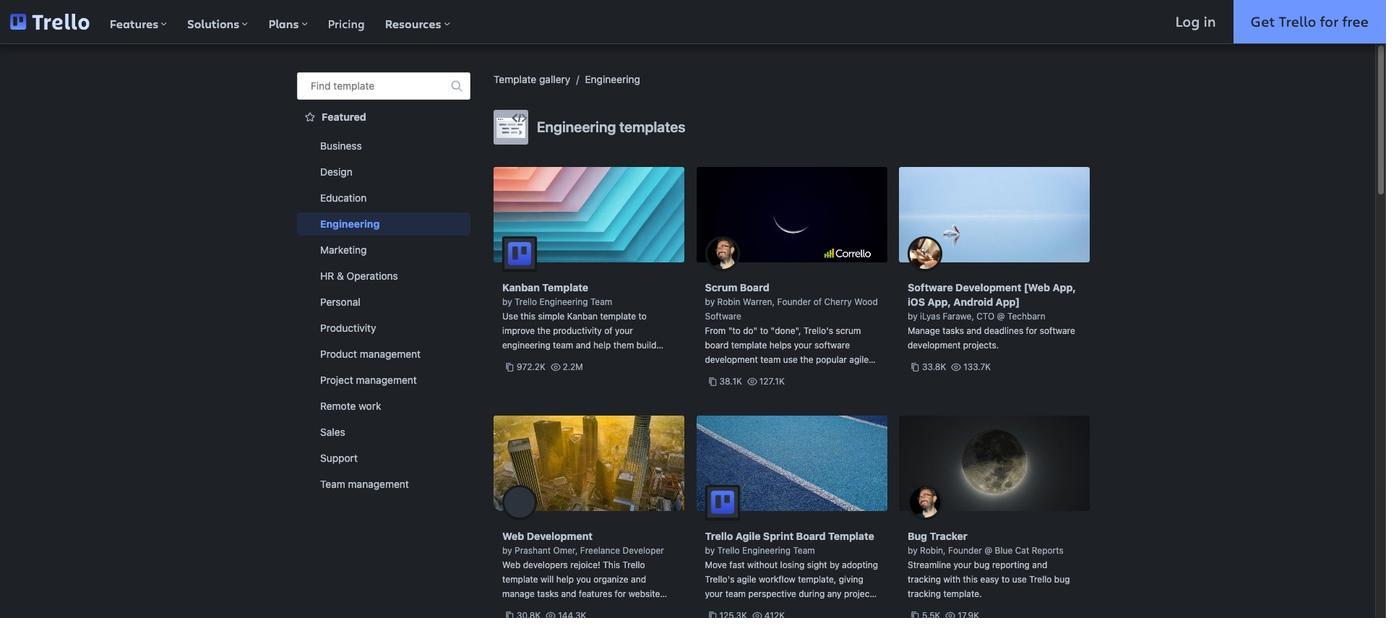 Task type: vqa. For each thing, say whether or not it's contained in the screenshot.


Task type: locate. For each thing, give the bounding box(es) containing it.
work down project management
[[359, 400, 381, 412]]

web down prashant
[[502, 560, 521, 570]]

trello's left scrum
[[804, 325, 834, 336]]

projects. up "133.7k"
[[963, 340, 999, 351]]

0 vertical spatial team
[[591, 296, 612, 307]]

fast
[[730, 560, 745, 570]]

1 vertical spatial template
[[542, 281, 589, 293]]

template up manage
[[502, 574, 538, 585]]

engineering link
[[585, 73, 640, 85], [297, 213, 471, 236]]

2 web from the top
[[502, 560, 521, 570]]

management for team management
[[348, 478, 409, 490]]

1 vertical spatial kanban
[[567, 311, 598, 322]]

to down reporting
[[1002, 574, 1010, 585]]

1 vertical spatial @
[[985, 545, 993, 556]]

board up sight
[[796, 530, 826, 542]]

0 vertical spatial this
[[521, 311, 536, 322]]

1 horizontal spatial kanban
[[567, 311, 598, 322]]

1 horizontal spatial board
[[796, 530, 826, 542]]

Find template field
[[297, 72, 471, 100]]

founder up "done",
[[777, 296, 811, 307]]

management inside "link"
[[356, 374, 417, 386]]

1 vertical spatial for
[[1026, 325, 1038, 336]]

for left free
[[1320, 12, 1339, 31]]

0 horizontal spatial app,
[[928, 296, 951, 308]]

scrum board by robin warren, founder of cherry wood software from "to do" to "done", trello's scrum board template helps your software development team use the popular agile framework to finish work faster.
[[705, 281, 878, 380]]

0 vertical spatial development
[[908, 340, 961, 351]]

bug
[[908, 530, 928, 542]]

development
[[956, 281, 1022, 293], [527, 530, 593, 542]]

android
[[954, 296, 993, 308]]

0 vertical spatial the
[[537, 325, 551, 336]]

team up productivity
[[591, 296, 612, 307]]

0 horizontal spatial kanban
[[502, 281, 540, 293]]

by inside software development [web app, ios app, android app] by ilyas farawe, cto @ techbarn manage tasks and deadlines for software development projects.
[[908, 311, 918, 322]]

1 vertical spatial team
[[761, 354, 781, 365]]

trello inside 'web development by prashant omer, freelance developer web developers rejoice! this trello template will help you organize and manage tasks and features for website development and other projects.'
[[623, 560, 645, 570]]

management down productivity link
[[360, 348, 421, 360]]

prashant omer, freelance developer image
[[502, 485, 537, 520]]

template inside scrum board by robin warren, founder of cherry wood software from "to do" to "done", trello's scrum board template helps your software development team use the popular agile framework to finish work faster.
[[731, 340, 767, 351]]

by down ios
[[908, 311, 918, 322]]

trello inside kanban template by trello engineering team use this simple kanban template to improve the productivity of your engineering team and help them build better products, faster.
[[515, 296, 537, 307]]

kanban up the use
[[502, 281, 540, 293]]

software up ios
[[908, 281, 953, 293]]

trello down reports
[[1030, 574, 1052, 585]]

0 vertical spatial development
[[956, 281, 1022, 293]]

projects. inside software development [web app, ios app, android app] by ilyas farawe, cto @ techbarn manage tasks and deadlines for software development projects.
[[963, 340, 999, 351]]

2 vertical spatial development
[[502, 603, 555, 614]]

trello down the developer
[[623, 560, 645, 570]]

your down "done",
[[794, 340, 812, 351]]

resources
[[385, 16, 441, 32]]

from
[[705, 325, 726, 336]]

sprint
[[763, 530, 794, 542]]

0 horizontal spatial faster.
[[571, 354, 597, 365]]

1 vertical spatial of
[[604, 325, 613, 336]]

tasks down will
[[537, 588, 559, 599]]

for down organize
[[615, 588, 626, 599]]

find template
[[311, 80, 375, 92]]

1 horizontal spatial this
[[963, 574, 978, 585]]

0 horizontal spatial agile
[[737, 574, 757, 585]]

your
[[615, 325, 633, 336], [794, 340, 812, 351], [954, 560, 972, 570], [705, 588, 723, 599]]

1 vertical spatial software
[[705, 311, 742, 322]]

0 vertical spatial projects.
[[963, 340, 999, 351]]

127.1k
[[760, 376, 785, 387]]

sales
[[320, 426, 345, 438]]

0 horizontal spatial template
[[494, 73, 537, 85]]

template gallery link
[[494, 73, 571, 85]]

2 vertical spatial template
[[828, 530, 875, 542]]

@ inside software development [web app, ios app, android app] by ilyas farawe, cto @ techbarn manage tasks and deadlines for software development projects.
[[997, 311, 1005, 322]]

plans button
[[258, 0, 318, 43]]

work inside scrum board by robin warren, founder of cherry wood software from "to do" to "done", trello's scrum board template helps your software development team use the popular agile framework to finish work faster.
[[786, 369, 806, 380]]

0 horizontal spatial development
[[527, 530, 593, 542]]

template up them
[[600, 311, 636, 322]]

bug tracker by robin, founder @ blue cat reports streamline your bug reporting and tracking with this easy to use trello bug tracking template.
[[908, 530, 1070, 599]]

for down techbarn in the bottom of the page
[[1026, 325, 1038, 336]]

featured
[[322, 111, 366, 123]]

by down scrum
[[705, 296, 715, 307]]

development up android
[[956, 281, 1022, 293]]

2 vertical spatial team
[[793, 545, 815, 556]]

warren,
[[743, 296, 775, 307]]

your inside kanban template by trello engineering team use this simple kanban template to improve the productivity of your engineering team and help them build better products, faster.
[[615, 325, 633, 336]]

@ left blue
[[985, 545, 993, 556]]

0 vertical spatial agile
[[850, 354, 869, 365]]

web up prashant
[[502, 530, 524, 542]]

&
[[337, 270, 344, 282]]

template,
[[798, 574, 837, 585]]

0 vertical spatial software
[[908, 281, 953, 293]]

0 horizontal spatial work
[[359, 400, 381, 412]]

to
[[639, 311, 647, 322], [760, 325, 768, 336], [751, 369, 759, 380], [1002, 574, 1010, 585]]

work right finish
[[786, 369, 806, 380]]

1 horizontal spatial of
[[814, 296, 822, 307]]

agile right popular
[[850, 354, 869, 365]]

prashant
[[515, 545, 551, 556]]

reports
[[1032, 545, 1064, 556]]

farawe,
[[943, 311, 974, 322]]

0 horizontal spatial development
[[502, 603, 555, 614]]

by inside 'bug tracker by robin, founder @ blue cat reports streamline your bug reporting and tracking with this easy to use trello bug tracking template.'
[[908, 545, 918, 556]]

by down bug
[[908, 545, 918, 556]]

your inside trello agile sprint board template by trello engineering team move fast without losing sight by adopting trello's agile workflow template, giving your team perspective during any project management situation.
[[705, 588, 723, 599]]

1 vertical spatial tasks
[[537, 588, 559, 599]]

template
[[334, 80, 375, 92], [600, 311, 636, 322], [731, 340, 767, 351], [502, 574, 538, 585]]

0 vertical spatial trello's
[[804, 325, 834, 336]]

team up losing
[[793, 545, 815, 556]]

development inside 'web development by prashant omer, freelance developer web developers rejoice! this trello template will help you organize and manage tasks and features for website development and other projects.'
[[527, 530, 593, 542]]

agile inside trello agile sprint board template by trello engineering team move fast without losing sight by adopting trello's agile workflow template, giving your team perspective during any project management situation.
[[737, 574, 757, 585]]

bug up easy
[[974, 560, 990, 570]]

and down cto on the right
[[967, 325, 982, 336]]

0 vertical spatial faster.
[[571, 354, 597, 365]]

template inside trello agile sprint board template by trello engineering team move fast without losing sight by adopting trello's agile workflow template, giving your team perspective during any project management situation.
[[828, 530, 875, 542]]

app, up ilyas
[[928, 296, 951, 308]]

software development [web app, ios app, android app] by ilyas farawe, cto @ techbarn manage tasks and deadlines for software development projects.
[[908, 281, 1076, 351]]

trello right get
[[1279, 12, 1317, 31]]

1 horizontal spatial team
[[726, 588, 746, 599]]

of right productivity
[[604, 325, 613, 336]]

software up popular
[[815, 340, 850, 351]]

solutions button
[[177, 0, 258, 43]]

"to
[[728, 325, 741, 336]]

trello left agile
[[705, 530, 733, 542]]

design link
[[297, 160, 471, 184]]

0 vertical spatial engineering link
[[585, 73, 640, 85]]

team
[[591, 296, 612, 307], [320, 478, 345, 490], [793, 545, 815, 556]]

1 horizontal spatial use
[[1013, 574, 1027, 585]]

team down 'fast'
[[726, 588, 746, 599]]

them
[[613, 340, 634, 351]]

template up simple at the bottom left of the page
[[542, 281, 589, 293]]

0 horizontal spatial software
[[815, 340, 850, 351]]

productivity link
[[297, 317, 471, 340]]

support
[[320, 452, 358, 464]]

use inside scrum board by robin warren, founder of cherry wood software from "to do" to "done", trello's scrum board template helps your software development team use the popular agile framework to finish work faster.
[[783, 354, 798, 365]]

this inside kanban template by trello engineering team use this simple kanban template to improve the productivity of your engineering team and help them build better products, faster.
[[521, 311, 536, 322]]

use down the helps
[[783, 354, 798, 365]]

your inside 'bug tracker by robin, founder @ blue cat reports streamline your bug reporting and tracking with this easy to use trello bug tracking template.'
[[954, 560, 972, 570]]

framework
[[705, 369, 749, 380]]

0 vertical spatial kanban
[[502, 281, 540, 293]]

trello engineering team image
[[705, 485, 740, 520]]

this
[[603, 560, 620, 570]]

development for app,
[[956, 281, 1022, 293]]

by up the use
[[502, 296, 512, 307]]

and down productivity
[[576, 340, 591, 351]]

use inside 'bug tracker by robin, founder @ blue cat reports streamline your bug reporting and tracking with this easy to use trello bug tracking template.'
[[1013, 574, 1027, 585]]

1 vertical spatial board
[[796, 530, 826, 542]]

faster. down productivity
[[571, 354, 597, 365]]

management down product management link
[[356, 374, 417, 386]]

kanban up productivity
[[567, 311, 598, 322]]

1 horizontal spatial founder
[[948, 545, 982, 556]]

free
[[1343, 12, 1369, 31]]

gallery
[[539, 73, 571, 85]]

1 horizontal spatial agile
[[850, 354, 869, 365]]

1 vertical spatial the
[[800, 354, 814, 365]]

help left them
[[594, 340, 611, 351]]

0 vertical spatial founder
[[777, 296, 811, 307]]

software down robin
[[705, 311, 742, 322]]

1 horizontal spatial @
[[997, 311, 1005, 322]]

0 vertical spatial web
[[502, 530, 524, 542]]

website
[[629, 588, 660, 599]]

template up adopting
[[828, 530, 875, 542]]

1 vertical spatial development
[[705, 354, 758, 365]]

hr & operations
[[320, 270, 398, 282]]

trello up the use
[[515, 296, 537, 307]]

0 horizontal spatial team
[[553, 340, 573, 351]]

kanban template by trello engineering team use this simple kanban template to improve the productivity of your engineering team and help them build better products, faster.
[[502, 281, 657, 365]]

team inside trello agile sprint board template by trello engineering team move fast without losing sight by adopting trello's agile workflow template, giving your team perspective during any project management situation.
[[726, 588, 746, 599]]

2 horizontal spatial for
[[1320, 12, 1339, 31]]

team up products,
[[553, 340, 573, 351]]

template left gallery
[[494, 73, 537, 85]]

productivity
[[320, 322, 376, 334]]

software
[[1040, 325, 1076, 336], [815, 340, 850, 351]]

team down support
[[320, 478, 345, 490]]

engineering inside kanban template by trello engineering team use this simple kanban template to improve the productivity of your engineering team and help them build better products, faster.
[[540, 296, 588, 307]]

find
[[311, 80, 331, 92]]

team inside trello agile sprint board template by trello engineering team move fast without losing sight by adopting trello's agile workflow template, giving your team perspective during any project management situation.
[[793, 545, 815, 556]]

0 vertical spatial software
[[1040, 325, 1076, 336]]

1 vertical spatial bug
[[1055, 574, 1070, 585]]

0 horizontal spatial founder
[[777, 296, 811, 307]]

this up template.
[[963, 574, 978, 585]]

and left other
[[558, 603, 573, 614]]

your up them
[[615, 325, 633, 336]]

0 horizontal spatial tasks
[[537, 588, 559, 599]]

tasks down farawe,
[[943, 325, 964, 336]]

log in
[[1176, 12, 1216, 31]]

0 horizontal spatial bug
[[974, 560, 990, 570]]

team
[[553, 340, 573, 351], [761, 354, 781, 365], [726, 588, 746, 599]]

management down support link
[[348, 478, 409, 490]]

your up with
[[954, 560, 972, 570]]

@ up deadlines
[[997, 311, 1005, 322]]

of
[[814, 296, 822, 307], [604, 325, 613, 336]]

engineering up without
[[742, 545, 791, 556]]

engineering
[[502, 340, 551, 351]]

0 vertical spatial help
[[594, 340, 611, 351]]

remote
[[320, 400, 356, 412]]

development inside 'web development by prashant omer, freelance developer web developers rejoice! this trello template will help you organize and manage tasks and features for website development and other projects.'
[[502, 603, 555, 614]]

0 vertical spatial team
[[553, 340, 573, 351]]

the left popular
[[800, 354, 814, 365]]

easy
[[981, 574, 1000, 585]]

2 vertical spatial for
[[615, 588, 626, 599]]

robin,
[[920, 545, 946, 556]]

0 vertical spatial @
[[997, 311, 1005, 322]]

2 tracking from the top
[[908, 588, 941, 599]]

tracker
[[930, 530, 968, 542]]

1 horizontal spatial help
[[594, 340, 611, 351]]

to up build
[[639, 311, 647, 322]]

use down reporting
[[1013, 574, 1027, 585]]

1 vertical spatial development
[[527, 530, 593, 542]]

1 vertical spatial software
[[815, 340, 850, 351]]

1 vertical spatial tracking
[[908, 588, 941, 599]]

education link
[[297, 187, 471, 210]]

the
[[537, 325, 551, 336], [800, 354, 814, 365]]

management down perspective
[[705, 603, 758, 614]]

1 horizontal spatial faster.
[[808, 369, 834, 380]]

help right will
[[556, 574, 574, 585]]

projects. down features
[[600, 603, 635, 614]]

app, right [web
[[1053, 281, 1076, 293]]

development inside software development [web app, ios app, android app] by ilyas farawe, cto @ techbarn manage tasks and deadlines for software development projects.
[[956, 281, 1022, 293]]

1 horizontal spatial template
[[542, 281, 589, 293]]

development up omer, at the left bottom
[[527, 530, 593, 542]]

tasks inside software development [web app, ios app, android app] by ilyas farawe, cto @ techbarn manage tasks and deadlines for software development projects.
[[943, 325, 964, 336]]

0 vertical spatial tasks
[[943, 325, 964, 336]]

build
[[637, 340, 657, 351]]

@
[[997, 311, 1005, 322], [985, 545, 993, 556]]

1 tracking from the top
[[908, 574, 941, 585]]

for inside 'web development by prashant omer, freelance developer web developers rejoice! this trello template will help you organize and manage tasks and features for website development and other projects.'
[[615, 588, 626, 599]]

tasks
[[943, 325, 964, 336], [537, 588, 559, 599]]

founder inside 'bug tracker by robin, founder @ blue cat reports streamline your bug reporting and tracking with this easy to use trello bug tracking template.'
[[948, 545, 982, 556]]

adopting
[[842, 560, 878, 570]]

team inside scrum board by robin warren, founder of cherry wood software from "to do" to "done", trello's scrum board template helps your software development team use the popular agile framework to finish work faster.
[[761, 354, 781, 365]]

business
[[320, 140, 362, 152]]

tasks inside 'web development by prashant omer, freelance developer web developers rejoice! this trello template will help you organize and manage tasks and features for website development and other projects.'
[[537, 588, 559, 599]]

1 horizontal spatial the
[[800, 354, 814, 365]]

trello image
[[10, 14, 89, 30], [10, 14, 89, 30]]

0 horizontal spatial this
[[521, 311, 536, 322]]

0 horizontal spatial board
[[740, 281, 770, 293]]

engineering up simple at the bottom left of the page
[[540, 296, 588, 307]]

1 vertical spatial web
[[502, 560, 521, 570]]

133.7k
[[964, 361, 991, 372]]

2 horizontal spatial team
[[793, 545, 815, 556]]

1 horizontal spatial trello's
[[804, 325, 834, 336]]

faster.
[[571, 354, 597, 365], [808, 369, 834, 380]]

template inside 'web development by prashant omer, freelance developer web developers rejoice! this trello template will help you organize and manage tasks and features for website development and other projects.'
[[502, 574, 538, 585]]

1 vertical spatial agile
[[737, 574, 757, 585]]

business link
[[297, 134, 471, 158]]

marketing
[[320, 244, 367, 256]]

by inside scrum board by robin warren, founder of cherry wood software from "to do" to "done", trello's scrum board template helps your software development team use the popular agile framework to finish work faster.
[[705, 296, 715, 307]]

founder down "tracker"
[[948, 545, 982, 556]]

template up featured
[[334, 80, 375, 92]]

software down techbarn in the bottom of the page
[[1040, 325, 1076, 336]]

1 horizontal spatial app,
[[1053, 281, 1076, 293]]

trello's down the move on the bottom
[[705, 574, 735, 585]]

agile down 'fast'
[[737, 574, 757, 585]]

ilyas farawe, cto @ techbarn image
[[908, 236, 943, 271]]

0 vertical spatial tracking
[[908, 574, 941, 585]]

0 vertical spatial app,
[[1053, 281, 1076, 293]]

other
[[575, 603, 597, 614]]

1 vertical spatial faster.
[[808, 369, 834, 380]]

management for product management
[[360, 348, 421, 360]]

trello's
[[804, 325, 834, 336], [705, 574, 735, 585]]

template
[[494, 73, 537, 85], [542, 281, 589, 293], [828, 530, 875, 542]]

and inside kanban template by trello engineering team use this simple kanban template to improve the productivity of your engineering team and help them build better products, faster.
[[576, 340, 591, 351]]

2 vertical spatial team
[[726, 588, 746, 599]]

0 vertical spatial use
[[783, 354, 798, 365]]

of left cherry
[[814, 296, 822, 307]]

board
[[705, 340, 729, 351]]

1 horizontal spatial development
[[705, 354, 758, 365]]

operations
[[347, 270, 398, 282]]

1 horizontal spatial for
[[1026, 325, 1038, 336]]

1 web from the top
[[502, 530, 524, 542]]

0 horizontal spatial of
[[604, 325, 613, 336]]

[web
[[1024, 281, 1050, 293]]

0 horizontal spatial projects.
[[600, 603, 635, 614]]

your down the move on the bottom
[[705, 588, 723, 599]]

2 horizontal spatial development
[[908, 340, 961, 351]]

team inside kanban template by trello engineering team use this simple kanban template to improve the productivity of your engineering team and help them build better products, faster.
[[553, 340, 573, 351]]

resources button
[[375, 0, 460, 43]]

bug down reports
[[1055, 574, 1070, 585]]

0 horizontal spatial help
[[556, 574, 574, 585]]

0 horizontal spatial the
[[537, 325, 551, 336]]

1 horizontal spatial software
[[908, 281, 953, 293]]

engineering link down "education" link
[[297, 213, 471, 236]]

template down do"
[[731, 340, 767, 351]]

scrum
[[836, 325, 861, 336]]

board up warren,
[[740, 281, 770, 293]]

by left prashant
[[502, 545, 512, 556]]

your inside scrum board by robin warren, founder of cherry wood software from "to do" to "done", trello's scrum board template helps your software development team use the popular agile framework to finish work faster.
[[794, 340, 812, 351]]

by right sight
[[830, 560, 840, 570]]

board
[[740, 281, 770, 293], [796, 530, 826, 542]]

1 vertical spatial founder
[[948, 545, 982, 556]]

0 vertical spatial work
[[786, 369, 806, 380]]

faster. down popular
[[808, 369, 834, 380]]

trello up 'fast'
[[717, 545, 740, 556]]

development inside scrum board by robin warren, founder of cherry wood software from "to do" to "done", trello's scrum board template helps your software development team use the popular agile framework to finish work faster.
[[705, 354, 758, 365]]

faster. inside kanban template by trello engineering team use this simple kanban template to improve the productivity of your engineering team and help them build better products, faster.
[[571, 354, 597, 365]]

0 horizontal spatial @
[[985, 545, 993, 556]]

1 vertical spatial trello's
[[705, 574, 735, 585]]

1 vertical spatial use
[[1013, 574, 1027, 585]]

the down simple at the bottom left of the page
[[537, 325, 551, 336]]

engineering link up engineering templates
[[585, 73, 640, 85]]

1 vertical spatial team
[[320, 478, 345, 490]]

0 horizontal spatial software
[[705, 311, 742, 322]]

to inside 'bug tracker by robin, founder @ blue cat reports streamline your bug reporting and tracking with this easy to use trello bug tracking template.'
[[1002, 574, 1010, 585]]

founder inside scrum board by robin warren, founder of cherry wood software from "to do" to "done", trello's scrum board template helps your software development team use the popular agile framework to finish work faster.
[[777, 296, 811, 307]]

this up improve
[[521, 311, 536, 322]]

features
[[110, 16, 159, 32]]

engineering
[[585, 73, 640, 85], [537, 119, 616, 135], [320, 218, 380, 230], [540, 296, 588, 307], [742, 545, 791, 556]]

sight
[[807, 560, 827, 570]]

2 horizontal spatial team
[[761, 354, 781, 365]]

0 horizontal spatial engineering link
[[297, 213, 471, 236]]

1 vertical spatial projects.
[[600, 603, 635, 614]]

and down reports
[[1033, 560, 1048, 570]]

1 vertical spatial this
[[963, 574, 978, 585]]

0 horizontal spatial team
[[320, 478, 345, 490]]

team up finish
[[761, 354, 781, 365]]

work
[[786, 369, 806, 380], [359, 400, 381, 412]]

1 horizontal spatial tasks
[[943, 325, 964, 336]]



Task type: describe. For each thing, give the bounding box(es) containing it.
software inside software development [web app, ios app, android app] by ilyas farawe, cto @ techbarn manage tasks and deadlines for software development projects.
[[1040, 325, 1076, 336]]

0 vertical spatial template
[[494, 73, 537, 85]]

management inside trello agile sprint board template by trello engineering team move fast without losing sight by adopting trello's agile workflow template, giving your team perspective during any project management situation.
[[705, 603, 758, 614]]

productivity
[[553, 325, 602, 336]]

of inside scrum board by robin warren, founder of cherry wood software from "to do" to "done", trello's scrum board template helps your software development team use the popular agile framework to finish work faster.
[[814, 296, 822, 307]]

robin warren, founder of cherry wood software image
[[705, 236, 740, 271]]

remote work link
[[297, 395, 471, 418]]

cat
[[1015, 545, 1030, 556]]

software inside scrum board by robin warren, founder of cherry wood software from "to do" to "done", trello's scrum board template helps your software development team use the popular agile framework to finish work faster.
[[815, 340, 850, 351]]

features button
[[100, 0, 177, 43]]

0 vertical spatial for
[[1320, 12, 1339, 31]]

and inside software development [web app, ios app, android app] by ilyas farawe, cto @ techbarn manage tasks and deadlines for software development projects.
[[967, 325, 982, 336]]

products,
[[530, 354, 569, 365]]

@ inside 'bug tracker by robin, founder @ blue cat reports streamline your bug reporting and tracking with this easy to use trello bug tracking template.'
[[985, 545, 993, 556]]

robin
[[717, 296, 741, 307]]

product
[[320, 348, 357, 360]]

help inside kanban template by trello engineering team use this simple kanban template to improve the productivity of your engineering team and help them build better products, faster.
[[594, 340, 611, 351]]

hr & operations link
[[297, 265, 471, 288]]

development inside software development [web app, ios app, android app] by ilyas farawe, cto @ techbarn manage tasks and deadlines for software development projects.
[[908, 340, 961, 351]]

trello engineering team image
[[502, 236, 537, 271]]

developer
[[623, 545, 664, 556]]

move
[[705, 560, 727, 570]]

personal link
[[297, 291, 471, 314]]

log
[[1176, 12, 1200, 31]]

1 vertical spatial app,
[[928, 296, 951, 308]]

product management
[[320, 348, 421, 360]]

and up website
[[631, 574, 646, 585]]

organize
[[594, 574, 629, 585]]

losing
[[780, 560, 805, 570]]

solutions
[[187, 16, 240, 32]]

engineering inside trello agile sprint board template by trello engineering team move fast without losing sight by adopting trello's agile workflow template, giving your team perspective during any project management situation.
[[742, 545, 791, 556]]

education
[[320, 192, 367, 204]]

project
[[320, 374, 353, 386]]

situation.
[[761, 603, 799, 614]]

get trello for free link
[[1234, 0, 1387, 43]]

better
[[502, 354, 527, 365]]

without
[[748, 560, 778, 570]]

remote work
[[320, 400, 381, 412]]

38.1k
[[720, 376, 742, 387]]

to right do"
[[760, 325, 768, 336]]

board inside trello agile sprint board template by trello engineering team move fast without losing sight by adopting trello's agile workflow template, giving your team perspective during any project management situation.
[[796, 530, 826, 542]]

1 vertical spatial work
[[359, 400, 381, 412]]

plans
[[269, 16, 299, 32]]

the inside scrum board by robin warren, founder of cherry wood software from "to do" to "done", trello's scrum board template helps your software development team use the popular agile framework to finish work faster.
[[800, 354, 814, 365]]

product management link
[[297, 343, 471, 366]]

engineering up marketing
[[320, 218, 380, 230]]

and down you
[[561, 588, 576, 599]]

cto
[[977, 311, 995, 322]]

1 horizontal spatial bug
[[1055, 574, 1070, 585]]

the inside kanban template by trello engineering team use this simple kanban template to improve the productivity of your engineering team and help them build better products, faster.
[[537, 325, 551, 336]]

development for freelance
[[527, 530, 593, 542]]

workflow
[[759, 574, 796, 585]]

sales link
[[297, 421, 471, 444]]

agile inside scrum board by robin warren, founder of cherry wood software from "to do" to "done", trello's scrum board template helps your software development team use the popular agile framework to finish work faster.
[[850, 354, 869, 365]]

to left finish
[[751, 369, 759, 380]]

2.2m
[[563, 361, 583, 372]]

team inside kanban template by trello engineering team use this simple kanban template to improve the productivity of your engineering team and help them build better products, faster.
[[591, 296, 612, 307]]

freelance
[[580, 545, 620, 556]]

of inside kanban template by trello engineering team use this simple kanban template to improve the productivity of your engineering team and help them build better products, faster.
[[604, 325, 613, 336]]

management for project management
[[356, 374, 417, 386]]

software inside scrum board by robin warren, founder of cherry wood software from "to do" to "done", trello's scrum board template helps your software development team use the popular agile framework to finish work faster.
[[705, 311, 742, 322]]

cherry
[[824, 296, 852, 307]]

project
[[844, 588, 873, 599]]

engineering up engineering templates
[[585, 73, 640, 85]]

support link
[[297, 447, 471, 470]]

projects. inside 'web development by prashant omer, freelance developer web developers rejoice! this trello template will help you organize and manage tasks and features for website development and other projects.'
[[600, 603, 635, 614]]

software inside software development [web app, ios app, android app] by ilyas farawe, cto @ techbarn manage tasks and deadlines for software development projects.
[[908, 281, 953, 293]]

33.8k
[[922, 361, 947, 372]]

by inside kanban template by trello engineering team use this simple kanban template to improve the productivity of your engineering team and help them build better products, faster.
[[502, 296, 512, 307]]

finish
[[762, 369, 784, 380]]

perspective
[[748, 588, 796, 599]]

and inside 'bug tracker by robin, founder @ blue cat reports streamline your bug reporting and tracking with this easy to use trello bug tracking template.'
[[1033, 560, 1048, 570]]

project management link
[[297, 369, 471, 392]]

"done",
[[771, 325, 801, 336]]

deadlines
[[984, 325, 1024, 336]]

design
[[320, 166, 353, 178]]

you
[[576, 574, 591, 585]]

project management
[[320, 374, 417, 386]]

techbarn
[[1008, 311, 1046, 322]]

log in link
[[1158, 0, 1234, 43]]

web development by prashant omer, freelance developer web developers rejoice! this trello template will help you organize and manage tasks and features for website development and other projects.
[[502, 530, 664, 614]]

pricing
[[328, 16, 365, 31]]

app]
[[996, 296, 1020, 308]]

in
[[1204, 12, 1216, 31]]

team management link
[[297, 473, 471, 496]]

developers
[[523, 560, 568, 570]]

trello's inside trello agile sprint board template by trello engineering team move fast without losing sight by adopting trello's agile workflow template, giving your team perspective during any project management situation.
[[705, 574, 735, 585]]

by inside 'web development by prashant omer, freelance developer web developers rejoice! this trello template will help you organize and manage tasks and features for website development and other projects.'
[[502, 545, 512, 556]]

streamline
[[908, 560, 951, 570]]

personal
[[320, 296, 361, 308]]

board inside scrum board by robin warren, founder of cherry wood software from "to do" to "done", trello's scrum board template helps your software development team use the popular agile framework to finish work faster.
[[740, 281, 770, 293]]

helps
[[770, 340, 792, 351]]

template.
[[944, 588, 982, 599]]

engineering icon image
[[494, 110, 528, 145]]

trello agile sprint board template by trello engineering team move fast without losing sight by adopting trello's agile workflow template, giving your team perspective during any project management situation.
[[705, 530, 878, 614]]

engineering templates
[[537, 119, 686, 135]]

help inside 'web development by prashant omer, freelance developer web developers rejoice! this trello template will help you organize and manage tasks and features for website development and other projects.'
[[556, 574, 574, 585]]

scrum
[[705, 281, 738, 293]]

popular
[[816, 354, 847, 365]]

template inside kanban template by trello engineering team use this simple kanban template to improve the productivity of your engineering team and help them build better products, faster.
[[542, 281, 589, 293]]

giving
[[839, 574, 864, 585]]

for inside software development [web app, ios app, android app] by ilyas farawe, cto @ techbarn manage tasks and deadlines for software development projects.
[[1026, 325, 1038, 336]]

by up the move on the bottom
[[705, 545, 715, 556]]

simple
[[538, 311, 565, 322]]

trello inside 'bug tracker by robin, founder @ blue cat reports streamline your bug reporting and tracking with this easy to use trello bug tracking template.'
[[1030, 574, 1052, 585]]

wood
[[855, 296, 878, 307]]

template inside kanban template by trello engineering team use this simple kanban template to improve the productivity of your engineering team and help them build better products, faster.
[[600, 311, 636, 322]]

0 vertical spatial bug
[[974, 560, 990, 570]]

engineering down gallery
[[537, 119, 616, 135]]

trello's inside scrum board by robin warren, founder of cherry wood software from "to do" to "done", trello's scrum board template helps your software development team use the popular agile framework to finish work faster.
[[804, 325, 834, 336]]

agile
[[736, 530, 761, 542]]

reporting
[[992, 560, 1030, 570]]

manage
[[908, 325, 940, 336]]

omer,
[[553, 545, 578, 556]]

robin, founder @ blue cat reports image
[[908, 485, 943, 520]]

pricing link
[[318, 0, 375, 43]]

template inside field
[[334, 80, 375, 92]]

faster. inside scrum board by robin warren, founder of cherry wood software from "to do" to "done", trello's scrum board template helps your software development team use the popular agile framework to finish work faster.
[[808, 369, 834, 380]]

1 horizontal spatial engineering link
[[585, 73, 640, 85]]

to inside kanban template by trello engineering team use this simple kanban template to improve the productivity of your engineering team and help them build better products, faster.
[[639, 311, 647, 322]]

this inside 'bug tracker by robin, founder @ blue cat reports streamline your bug reporting and tracking with this easy to use trello bug tracking template.'
[[963, 574, 978, 585]]



